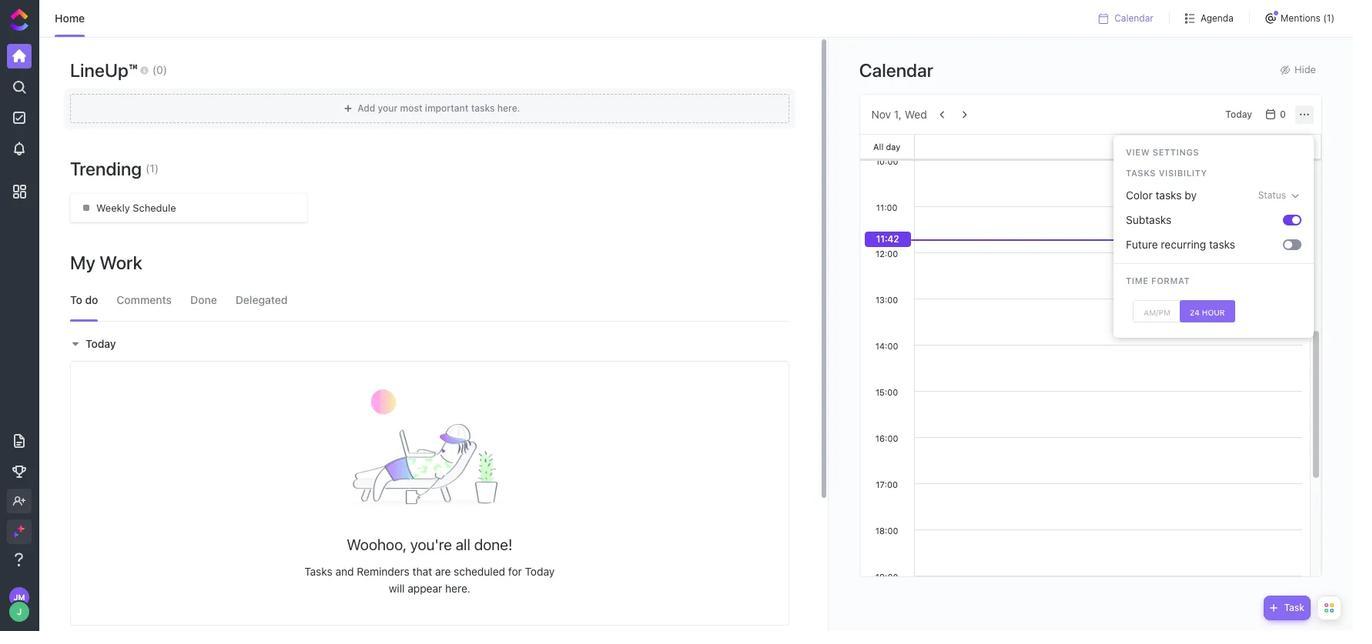 Task type: describe. For each thing, give the bounding box(es) containing it.
time format
[[1126, 276, 1190, 286]]

recurring
[[1161, 238, 1206, 251]]

here.
[[445, 582, 470, 595]]

subtasks button
[[1120, 208, 1283, 233]]

0 vertical spatial calendar
[[1115, 12, 1154, 24]]

agenda
[[1201, 12, 1234, 24]]

tasks inside button
[[1209, 238, 1235, 251]]

reminders
[[357, 565, 410, 578]]

24 hour
[[1190, 308, 1225, 317]]

today button
[[70, 337, 120, 350]]

weekly
[[96, 202, 130, 214]]

color
[[1126, 189, 1153, 202]]

11:00
[[876, 203, 898, 213]]

woohoo, you're all done!
[[347, 536, 513, 553]]

task
[[1284, 602, 1305, 614]]

12:00
[[876, 249, 898, 259]]

you're
[[410, 536, 452, 553]]

today inside button
[[1226, 108, 1252, 120]]

weekly schedule link
[[70, 193, 307, 223]]

15:00
[[876, 387, 898, 397]]

future recurring tasks
[[1126, 238, 1235, 251]]

work
[[99, 252, 142, 273]]

future recurring tasks button
[[1120, 233, 1283, 257]]

for
[[508, 565, 522, 578]]

weekly schedule
[[96, 202, 176, 214]]

13:00
[[876, 295, 898, 305]]

(0)
[[152, 63, 167, 76]]

time
[[1126, 276, 1149, 286]]

are
[[435, 565, 451, 578]]

tasks and reminders that are scheduled for today will appear here.
[[304, 565, 555, 595]]

trending (1)
[[70, 158, 159, 179]]

and
[[335, 565, 354, 578]]

subtasks
[[1126, 213, 1172, 226]]

will
[[389, 582, 405, 595]]

hour
[[1202, 308, 1225, 317]]

day
[[886, 141, 900, 151]]

(1)
[[146, 162, 159, 175]]

all day
[[873, 141, 900, 151]]

scheduled
[[454, 565, 505, 578]]

view settings
[[1126, 147, 1199, 157]]

tasks for tasks and reminders that are scheduled for today will appear here.
[[304, 565, 332, 578]]

24
[[1190, 308, 1200, 317]]

trending
[[70, 158, 142, 179]]

my work
[[70, 252, 142, 273]]

view
[[1126, 147, 1150, 157]]

today inside tasks and reminders that are scheduled for today will appear here.
[[525, 565, 555, 578]]

woohoo,
[[347, 536, 406, 553]]

tasks for tasks visibility
[[1126, 168, 1156, 178]]



Task type: vqa. For each thing, say whether or not it's contained in the screenshot.
2nd row
no



Task type: locate. For each thing, give the bounding box(es) containing it.
1 vertical spatial calendar
[[859, 59, 933, 80]]

1 vertical spatial tasks
[[1209, 238, 1235, 251]]

that
[[413, 565, 432, 578]]

2 horizontal spatial today
[[1226, 108, 1252, 120]]

18:00
[[875, 526, 898, 536]]

schedule
[[133, 202, 176, 214]]

tasks
[[1126, 168, 1156, 178], [304, 565, 332, 578]]

2 vertical spatial today
[[525, 565, 555, 578]]

1 vertical spatial tasks
[[304, 565, 332, 578]]

my
[[70, 252, 95, 273]]

calendar
[[1115, 12, 1154, 24], [859, 59, 933, 80]]

format
[[1151, 276, 1190, 286]]

lineup
[[70, 59, 128, 81]]

today button
[[1219, 105, 1258, 124]]

0 horizontal spatial tasks
[[304, 565, 332, 578]]

0 horizontal spatial tasks
[[1156, 189, 1182, 202]]

0 vertical spatial tasks
[[1126, 168, 1156, 178]]

tasks inside tasks and reminders that are scheduled for today will appear here.
[[304, 565, 332, 578]]

am/pm
[[1144, 308, 1171, 317]]

19:00
[[875, 572, 898, 582]]

tasks down subtasks button
[[1209, 238, 1235, 251]]

future
[[1126, 238, 1158, 251]]

0 horizontal spatial today
[[85, 337, 116, 350]]

17:00
[[876, 480, 898, 490]]

1 horizontal spatial today
[[525, 565, 555, 578]]

0 horizontal spatial calendar
[[859, 59, 933, 80]]

1 horizontal spatial tasks
[[1209, 238, 1235, 251]]

home
[[55, 12, 85, 25]]

status
[[1258, 189, 1286, 201]]

14:00
[[875, 341, 898, 351]]

appear
[[408, 582, 442, 595]]

tasks left and
[[304, 565, 332, 578]]

visibility
[[1159, 168, 1207, 178]]

hide
[[1295, 63, 1316, 75]]

done!
[[474, 536, 513, 553]]

settings
[[1153, 147, 1199, 157]]

color tasks by
[[1126, 189, 1197, 202]]

0 vertical spatial today
[[1226, 108, 1252, 120]]

tasks visibility
[[1126, 168, 1207, 178]]

all
[[873, 141, 883, 151]]

tasks down view
[[1126, 168, 1156, 178]]

0 vertical spatial tasks
[[1156, 189, 1182, 202]]

tasks
[[1156, 189, 1182, 202], [1209, 238, 1235, 251]]

10:00
[[876, 156, 898, 166]]

all
[[456, 536, 470, 553]]

16:00
[[875, 434, 898, 444]]

1 horizontal spatial tasks
[[1126, 168, 1156, 178]]

1 vertical spatial today
[[85, 337, 116, 350]]

by
[[1185, 189, 1197, 202]]

today
[[1226, 108, 1252, 120], [85, 337, 116, 350], [525, 565, 555, 578]]

tasks left by
[[1156, 189, 1182, 202]]

1 horizontal spatial calendar
[[1115, 12, 1154, 24]]



